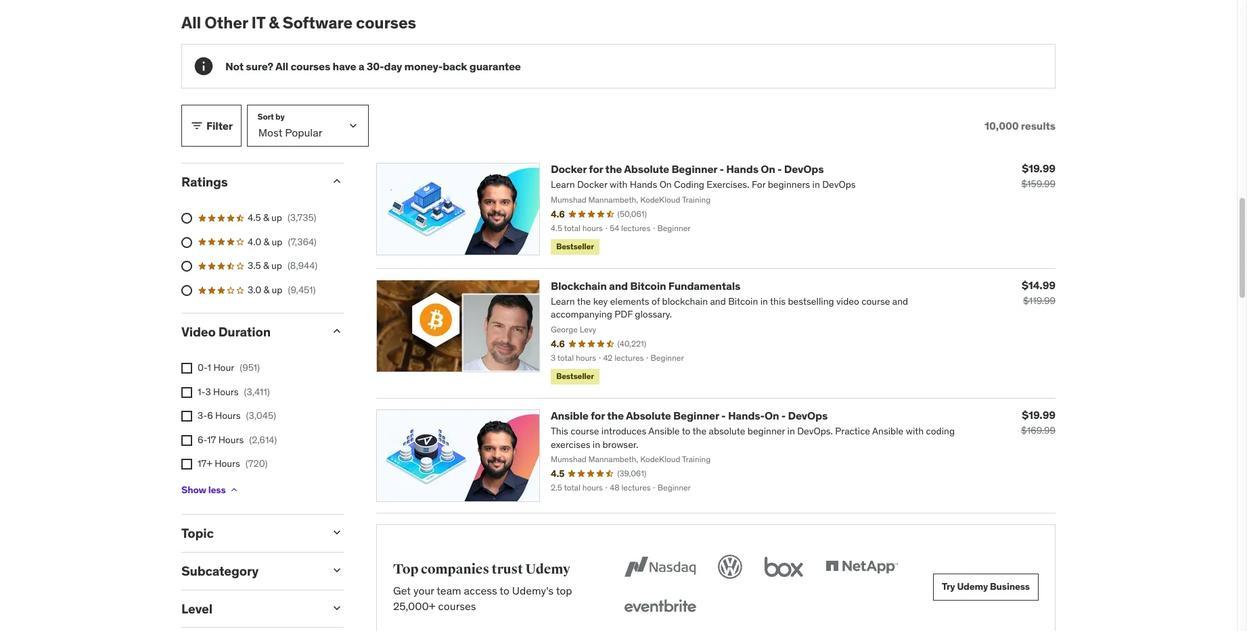 Task type: locate. For each thing, give the bounding box(es) containing it.
-
[[720, 162, 724, 176], [777, 162, 782, 176], [721, 409, 726, 423], [781, 409, 786, 423]]

0 vertical spatial devops
[[784, 162, 824, 176]]

absolute
[[624, 162, 669, 176], [626, 409, 671, 423]]

companies
[[421, 561, 489, 578]]

(3,411)
[[244, 386, 270, 398]]

try udemy business
[[942, 582, 1030, 594]]

$19.99 up $159.99
[[1022, 162, 1056, 175]]

devops
[[784, 162, 824, 176], [788, 409, 828, 423]]

$169.99
[[1021, 425, 1056, 437]]

$19.99 for docker for the absolute beginner - hands on - devops
[[1022, 162, 1056, 175]]

ratings button
[[181, 174, 319, 190]]

& right 3.5
[[263, 260, 269, 272]]

1 vertical spatial on
[[765, 409, 779, 423]]

xsmall image inside show less "button"
[[228, 485, 239, 496]]

(720)
[[245, 458, 268, 471]]

less
[[208, 484, 226, 496]]

0 vertical spatial small image
[[330, 175, 344, 188]]

beginner left hands in the top of the page
[[672, 162, 717, 176]]

0 vertical spatial the
[[605, 162, 622, 176]]

eventbrite image
[[621, 593, 699, 623]]

2 horizontal spatial courses
[[438, 600, 476, 613]]

2 vertical spatial courses
[[438, 600, 476, 613]]

$159.99
[[1021, 178, 1056, 190]]

courses
[[356, 12, 416, 33], [291, 59, 330, 73], [438, 600, 476, 613]]

& right 4.5
[[263, 212, 269, 224]]

small image for ratings
[[330, 175, 344, 188]]

small image
[[190, 119, 204, 133], [330, 325, 344, 339], [330, 526, 344, 540], [330, 564, 344, 578]]

hour
[[213, 362, 234, 374]]

for
[[589, 162, 603, 176], [591, 409, 605, 423]]

devops for ansible for the absolute beginner - hands-on - devops
[[788, 409, 828, 423]]

1 vertical spatial courses
[[291, 59, 330, 73]]

udemy right the 'try'
[[957, 582, 988, 594]]

box image
[[761, 553, 807, 582]]

&
[[269, 12, 279, 33], [263, 212, 269, 224], [264, 236, 269, 248], [263, 260, 269, 272], [264, 284, 269, 296]]

the right docker
[[605, 162, 622, 176]]

xsmall image for 6-
[[181, 436, 192, 446]]

the for ansible
[[607, 409, 624, 423]]

1 vertical spatial the
[[607, 409, 624, 423]]

video duration button
[[181, 324, 319, 341]]

1 up from the top
[[271, 212, 282, 224]]

2 xsmall image from the top
[[181, 388, 192, 398]]

1 horizontal spatial xsmall image
[[228, 485, 239, 496]]

all other it & software courses
[[181, 12, 416, 33]]

3 xsmall image from the top
[[181, 412, 192, 422]]

for right docker
[[589, 162, 603, 176]]

hours
[[213, 386, 239, 398], [215, 410, 241, 422], [218, 434, 244, 446], [215, 458, 240, 471]]

0 vertical spatial $19.99
[[1022, 162, 1056, 175]]

1-3 hours (3,411)
[[198, 386, 270, 398]]

show less
[[181, 484, 226, 496]]

1 vertical spatial xsmall image
[[228, 485, 239, 496]]

17+ hours (720)
[[198, 458, 268, 471]]

0 vertical spatial xsmall image
[[181, 460, 192, 471]]

your
[[413, 585, 434, 598]]

courses down team
[[438, 600, 476, 613]]

filter
[[206, 119, 233, 132]]

for for docker
[[589, 162, 603, 176]]

up right 4.0
[[272, 236, 282, 248]]

0 vertical spatial beginner
[[672, 162, 717, 176]]

udemy inside top companies trust udemy get your team access to udemy's top 25,000+ courses
[[525, 561, 570, 578]]

2 small image from the top
[[330, 602, 344, 616]]

(9,451)
[[288, 284, 316, 296]]

all
[[181, 12, 201, 33], [275, 59, 288, 73]]

1 horizontal spatial udemy
[[957, 582, 988, 594]]

1 vertical spatial all
[[275, 59, 288, 73]]

up for 3.5 & up
[[271, 260, 282, 272]]

xsmall image left "3-"
[[181, 412, 192, 422]]

$19.99 inside $19.99 $159.99
[[1022, 162, 1056, 175]]

all left the other
[[181, 12, 201, 33]]

up right 4.5
[[271, 212, 282, 224]]

devops right "hands-"
[[788, 409, 828, 423]]

up right 3.0
[[272, 284, 282, 296]]

up for 4.5 & up
[[271, 212, 282, 224]]

not sure? all courses have a 30-day money-back guarantee
[[225, 59, 521, 73]]

1 $19.99 from the top
[[1022, 162, 1056, 175]]

6-
[[198, 434, 207, 446]]

1 horizontal spatial courses
[[356, 12, 416, 33]]

1 vertical spatial beginner
[[673, 409, 719, 423]]

$19.99
[[1022, 162, 1056, 175], [1022, 409, 1056, 422]]

blockchain
[[551, 279, 607, 293]]

trust
[[492, 561, 523, 578]]

& right 4.0
[[264, 236, 269, 248]]

hours right 6
[[215, 410, 241, 422]]

1 vertical spatial $19.99
[[1022, 409, 1056, 422]]

it
[[251, 12, 265, 33]]

xsmall image left 0-
[[181, 363, 192, 374]]

4 xsmall image from the top
[[181, 436, 192, 446]]

beginner
[[672, 162, 717, 176], [673, 409, 719, 423]]

0 vertical spatial udemy
[[525, 561, 570, 578]]

& right it
[[269, 12, 279, 33]]

$19.99 $159.99
[[1021, 162, 1056, 190]]

topic
[[181, 526, 214, 542]]

beginner left "hands-"
[[673, 409, 719, 423]]

xsmall image left 1-
[[181, 388, 192, 398]]

ratings
[[181, 174, 228, 190]]

duration
[[218, 324, 271, 341]]

0 vertical spatial courses
[[356, 12, 416, 33]]

1 vertical spatial udemy
[[957, 582, 988, 594]]

try udemy business link
[[933, 574, 1039, 601]]

0 horizontal spatial udemy
[[525, 561, 570, 578]]

25,000+
[[393, 600, 436, 613]]

- right "hands-"
[[781, 409, 786, 423]]

hours right 3
[[213, 386, 239, 398]]

up right 3.5
[[271, 260, 282, 272]]

10,000 results
[[985, 119, 1056, 132]]

xsmall image
[[181, 460, 192, 471], [228, 485, 239, 496]]

and
[[609, 279, 628, 293]]

docker
[[551, 162, 587, 176]]

udemy up udemy's
[[525, 561, 570, 578]]

try
[[942, 582, 955, 594]]

up
[[271, 212, 282, 224], [272, 236, 282, 248], [271, 260, 282, 272], [272, 284, 282, 296]]

small image for topic
[[330, 526, 344, 540]]

2 up from the top
[[272, 236, 282, 248]]

fundamentals
[[668, 279, 740, 293]]

sure?
[[246, 59, 273, 73]]

devops right hands in the top of the page
[[784, 162, 824, 176]]

2 $19.99 from the top
[[1022, 409, 1056, 422]]

1 xsmall image from the top
[[181, 363, 192, 374]]

xsmall image right less
[[228, 485, 239, 496]]

ansible for the absolute beginner - hands-on - devops
[[551, 409, 828, 423]]

udemy's
[[512, 585, 554, 598]]

4.5
[[248, 212, 261, 224]]

a
[[358, 59, 364, 73]]

all right the sure?
[[275, 59, 288, 73]]

0 horizontal spatial all
[[181, 12, 201, 33]]

1 horizontal spatial all
[[275, 59, 288, 73]]

xsmall image
[[181, 363, 192, 374], [181, 388, 192, 398], [181, 412, 192, 422], [181, 436, 192, 446]]

hours right 17
[[218, 434, 244, 446]]

for right ansible on the bottom left of page
[[591, 409, 605, 423]]

$19.99 up $169.99
[[1022, 409, 1056, 422]]

0 vertical spatial on
[[761, 162, 775, 176]]

hours right 17+
[[215, 458, 240, 471]]

courses up day
[[356, 12, 416, 33]]

small image for video duration
[[330, 325, 344, 339]]

1 vertical spatial for
[[591, 409, 605, 423]]

1
[[207, 362, 211, 374]]

video duration
[[181, 324, 271, 341]]

small image
[[330, 175, 344, 188], [330, 602, 344, 616]]

3 up from the top
[[271, 260, 282, 272]]

0-
[[198, 362, 207, 374]]

- left hands in the top of the page
[[720, 162, 724, 176]]

courses left have
[[291, 59, 330, 73]]

xsmall image left 17+
[[181, 460, 192, 471]]

(2,614)
[[249, 434, 277, 446]]

1 vertical spatial devops
[[788, 409, 828, 423]]

30-
[[367, 59, 384, 73]]

1 small image from the top
[[330, 175, 344, 188]]

udemy inside the try udemy business link
[[957, 582, 988, 594]]

have
[[333, 59, 356, 73]]

xsmall image for 1-
[[181, 388, 192, 398]]

3.0 & up (9,451)
[[248, 284, 316, 296]]

xsmall image for 3-
[[181, 412, 192, 422]]

video
[[181, 324, 216, 341]]

4.0 & up (7,364)
[[248, 236, 317, 248]]

courses inside top companies trust udemy get your team access to udemy's top 25,000+ courses
[[438, 600, 476, 613]]

top companies trust udemy get your team access to udemy's top 25,000+ courses
[[393, 561, 572, 613]]

the right ansible on the bottom left of page
[[607, 409, 624, 423]]

0 vertical spatial for
[[589, 162, 603, 176]]

1 vertical spatial small image
[[330, 602, 344, 616]]

get
[[393, 585, 411, 598]]

up for 3.0 & up
[[272, 284, 282, 296]]

4 up from the top
[[272, 284, 282, 296]]

blockchain and bitcoin fundamentals link
[[551, 279, 740, 293]]

& right 3.0
[[264, 284, 269, 296]]

$19.99 inside $19.99 $169.99
[[1022, 409, 1056, 422]]

1 vertical spatial absolute
[[626, 409, 671, 423]]

xsmall image left "6-" on the left bottom of page
[[181, 436, 192, 446]]

0 vertical spatial absolute
[[624, 162, 669, 176]]

hours for 6-17 hours
[[218, 434, 244, 446]]

17+
[[198, 458, 212, 471]]

show
[[181, 484, 206, 496]]

level button
[[181, 601, 319, 618]]

guarantee
[[469, 59, 521, 73]]

hands-
[[728, 409, 765, 423]]



Task type: vqa. For each thing, say whether or not it's contained in the screenshot.
AVL
no



Task type: describe. For each thing, give the bounding box(es) containing it.
nasdaq image
[[621, 553, 699, 582]]

ansible for the absolute beginner - hands-on - devops link
[[551, 409, 828, 423]]

3
[[205, 386, 211, 398]]

volkswagen image
[[715, 553, 745, 582]]

on for hands
[[761, 162, 775, 176]]

filter button
[[181, 105, 241, 147]]

10,000 results status
[[985, 119, 1056, 132]]

(8,944)
[[287, 260, 317, 272]]

& for 4.5
[[263, 212, 269, 224]]

(3,735)
[[287, 212, 316, 224]]

4.5 & up (3,735)
[[248, 212, 316, 224]]

small image for subcategory
[[330, 564, 344, 578]]

subcategory button
[[181, 564, 319, 580]]

software
[[283, 12, 352, 33]]

- left "hands-"
[[721, 409, 726, 423]]

1-
[[198, 386, 205, 398]]

10,000
[[985, 119, 1019, 132]]

& for 3.5
[[263, 260, 269, 272]]

to
[[500, 585, 509, 598]]

other
[[205, 12, 248, 33]]

blockchain and bitcoin fundamentals
[[551, 279, 740, 293]]

0 vertical spatial all
[[181, 12, 201, 33]]

$19.99 $169.99
[[1021, 409, 1056, 437]]

0 horizontal spatial xsmall image
[[181, 460, 192, 471]]

3-6 hours (3,045)
[[198, 410, 276, 422]]

show less button
[[181, 477, 239, 504]]

money-
[[404, 59, 443, 73]]

3.5
[[248, 260, 261, 272]]

netapp image
[[823, 553, 901, 582]]

(7,364)
[[288, 236, 317, 248]]

xsmall image for 0-
[[181, 363, 192, 374]]

for for ansible
[[591, 409, 605, 423]]

6-17 hours (2,614)
[[198, 434, 277, 446]]

- right hands in the top of the page
[[777, 162, 782, 176]]

$119.99
[[1023, 295, 1056, 307]]

& for 3.0
[[264, 284, 269, 296]]

docker for the absolute beginner - hands on - devops
[[551, 162, 824, 176]]

up for 4.0 & up
[[272, 236, 282, 248]]

$14.99
[[1022, 279, 1056, 292]]

hours for 1-3 hours
[[213, 386, 239, 398]]

absolute for ansible
[[626, 409, 671, 423]]

beginner for hands-
[[673, 409, 719, 423]]

the for docker
[[605, 162, 622, 176]]

3.0
[[248, 284, 261, 296]]

beginner for hands
[[672, 162, 717, 176]]

business
[[990, 582, 1030, 594]]

hours for 3-6 hours
[[215, 410, 241, 422]]

6
[[207, 410, 213, 422]]

devops for docker for the absolute beginner - hands on - devops
[[784, 162, 824, 176]]

0 horizontal spatial courses
[[291, 59, 330, 73]]

0-1 hour (951)
[[198, 362, 260, 374]]

topic button
[[181, 526, 319, 542]]

3-
[[198, 410, 207, 422]]

$19.99 for ansible for the absolute beginner - hands-on - devops
[[1022, 409, 1056, 422]]

not
[[225, 59, 244, 73]]

small image inside filter button
[[190, 119, 204, 133]]

17
[[207, 434, 216, 446]]

subcategory
[[181, 564, 258, 580]]

hands
[[726, 162, 758, 176]]

bitcoin
[[630, 279, 666, 293]]

docker for the absolute beginner - hands on - devops link
[[551, 162, 824, 176]]

4.0
[[248, 236, 261, 248]]

day
[[384, 59, 402, 73]]

level
[[181, 601, 212, 618]]

(3,045)
[[246, 410, 276, 422]]

back
[[443, 59, 467, 73]]

small image for level
[[330, 602, 344, 616]]

absolute for docker
[[624, 162, 669, 176]]

top
[[556, 585, 572, 598]]

3.5 & up (8,944)
[[248, 260, 317, 272]]

ansible
[[551, 409, 588, 423]]

& for 4.0
[[264, 236, 269, 248]]

access
[[464, 585, 497, 598]]

team
[[437, 585, 461, 598]]

top
[[393, 561, 418, 578]]

(951)
[[240, 362, 260, 374]]

results
[[1021, 119, 1056, 132]]

$14.99 $119.99
[[1022, 279, 1056, 307]]

on for hands-
[[765, 409, 779, 423]]



